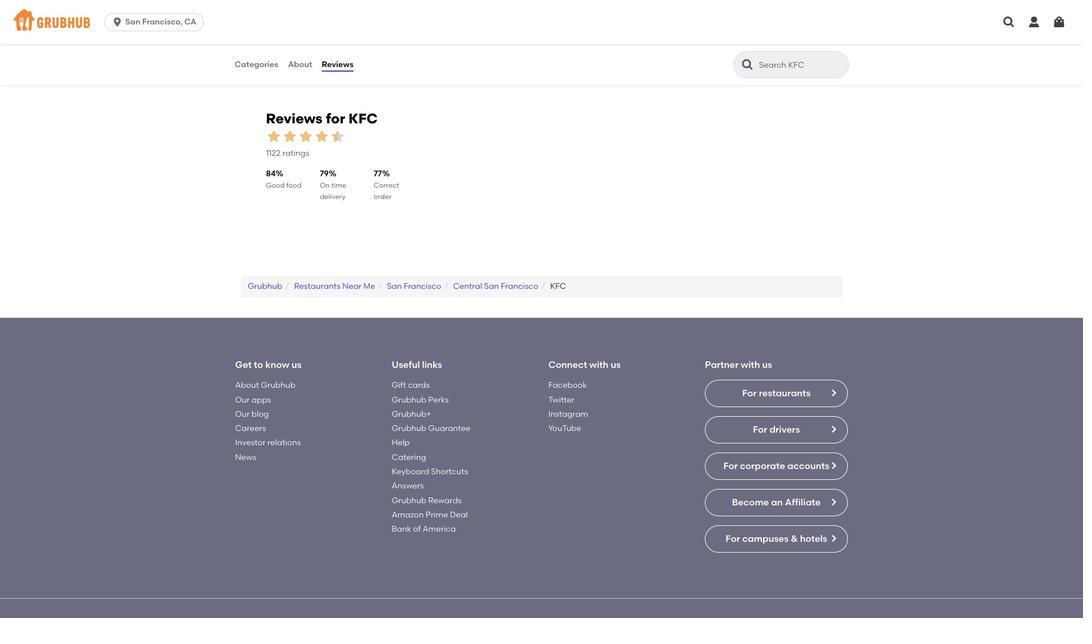 Task type: locate. For each thing, give the bounding box(es) containing it.
perks
[[428, 395, 449, 405]]

1 horizontal spatial with
[[741, 360, 760, 371]]

2 horizontal spatial min
[[679, 39, 692, 47]]

2 right image from the top
[[829, 535, 838, 544]]

with right the connect
[[589, 360, 608, 371]]

grubhub guarantee link
[[392, 424, 470, 434]]

grubhub down know
[[261, 381, 295, 391]]

us up for restaurants
[[762, 360, 772, 371]]

mi for 2.30
[[266, 48, 275, 56]]

2 svg image from the left
[[1052, 15, 1066, 29]]

right image inside the "become an affiliate" link
[[829, 498, 838, 507]]

mi inside 10–20 min 2.30 mi
[[266, 48, 275, 56]]

0 horizontal spatial ratings
[[282, 149, 309, 158]]

3 us from the left
[[762, 360, 772, 371]]

mi right 2.24
[[673, 48, 681, 56]]

an
[[771, 498, 783, 509]]

Search KFC search field
[[758, 60, 845, 71]]

main navigation navigation
[[0, 0, 1083, 44]]

0 horizontal spatial svg image
[[112, 17, 123, 28]]

for for for corporate accounts
[[723, 461, 738, 472]]

1 vertical spatial reviews
[[266, 111, 322, 127]]

1 vertical spatial ratings
[[282, 149, 309, 158]]

1 horizontal spatial mi
[[470, 48, 478, 56]]

0 vertical spatial right image
[[829, 462, 838, 471]]

2 20–30 from the left
[[657, 39, 678, 47]]

right image inside for restaurants link
[[829, 389, 838, 398]]

right image right the restaurants
[[829, 389, 838, 398]]

search icon image
[[741, 58, 754, 72]]

news
[[235, 453, 256, 463]]

with right partner
[[741, 360, 760, 371]]

good
[[266, 182, 285, 190]]

about inside about grubhub our apps our blog careers investor relations news
[[235, 381, 259, 391]]

right image inside for corporate accounts link
[[829, 462, 838, 471]]

correct
[[374, 182, 399, 190]]

about for about grubhub our apps our blog careers investor relations news
[[235, 381, 259, 391]]

san right central at left
[[484, 282, 499, 292]]

grubhub+
[[392, 410, 431, 420]]

us
[[292, 360, 302, 371], [611, 360, 621, 371], [762, 360, 772, 371]]

1 horizontal spatial min
[[476, 39, 488, 47]]

right image up accounts
[[829, 425, 838, 435]]

2 horizontal spatial us
[[762, 360, 772, 371]]

for corporate accounts
[[723, 461, 829, 472]]

links
[[422, 360, 442, 371]]

order
[[374, 193, 392, 201]]

near
[[342, 282, 362, 292]]

2 min from the left
[[476, 39, 488, 47]]

20–30 up 2.29
[[454, 39, 474, 47]]

for restaurants link
[[705, 380, 848, 408]]

3 min from the left
[[679, 39, 692, 47]]

0 horizontal spatial svg image
[[1002, 15, 1016, 29]]

1 horizontal spatial ratings
[[806, 51, 832, 60]]

with for partner
[[741, 360, 760, 371]]

star icon image
[[380, 38, 389, 47], [389, 38, 398, 47], [398, 38, 407, 47], [407, 38, 416, 47], [416, 38, 426, 47], [416, 38, 426, 47], [583, 38, 593, 47], [593, 38, 602, 47], [602, 38, 611, 47], [611, 38, 620, 47], [620, 38, 629, 47], [620, 38, 629, 47], [787, 38, 796, 47], [796, 38, 805, 47], [805, 38, 814, 47], [814, 38, 823, 47], [814, 38, 823, 47], [823, 38, 832, 47], [266, 128, 282, 144], [282, 128, 298, 144], [298, 128, 314, 144], [314, 128, 330, 144], [330, 128, 346, 144], [330, 128, 346, 144]]

1 horizontal spatial san
[[387, 282, 402, 292]]

1 horizontal spatial about
[[288, 60, 312, 69]]

mi right 2.30
[[266, 48, 275, 56]]

1 min from the left
[[271, 39, 283, 47]]

10–20
[[251, 39, 269, 47]]

of
[[413, 525, 421, 535]]

catering link
[[392, 453, 426, 463]]

prime
[[426, 511, 448, 520]]

corporate
[[740, 461, 785, 472]]

1 vertical spatial right image
[[829, 425, 838, 435]]

right image right affiliate
[[829, 498, 838, 507]]

san right me
[[387, 282, 402, 292]]

mi inside 20–30 min 2.24 mi
[[673, 48, 681, 56]]

for left 'drivers'
[[753, 425, 767, 436]]

4
[[799, 51, 804, 60]]

mi for 2.29
[[470, 48, 478, 56]]

20–30 inside 20–30 min 2.29 mi
[[454, 39, 474, 47]]

svg image
[[1027, 15, 1041, 29], [112, 17, 123, 28]]

know
[[265, 360, 289, 371]]

right image inside for drivers link
[[829, 425, 838, 435]]

useful links
[[392, 360, 442, 371]]

ratings for 4 ratings
[[806, 51, 832, 60]]

1 horizontal spatial us
[[611, 360, 621, 371]]

with
[[589, 360, 608, 371], [741, 360, 760, 371]]

ratings right 4
[[806, 51, 832, 60]]

1 vertical spatial about
[[235, 381, 259, 391]]

0 horizontal spatial us
[[292, 360, 302, 371]]

3 mi from the left
[[673, 48, 681, 56]]

reviews button
[[321, 44, 354, 85]]

20–30 min 2.24 mi
[[657, 39, 692, 56]]

about grubhub our apps our blog careers investor relations news
[[235, 381, 301, 463]]

us right the connect
[[611, 360, 621, 371]]

for restaurants
[[742, 388, 811, 399]]

twitter link
[[548, 395, 575, 405]]

0 horizontal spatial francisco
[[404, 282, 441, 292]]

me
[[363, 282, 375, 292]]

right image
[[829, 462, 838, 471], [829, 535, 838, 544]]

campuses
[[742, 534, 789, 545]]

min for 20–30 min 2.24 mi
[[679, 39, 692, 47]]

1 horizontal spatial svg image
[[1052, 15, 1066, 29]]

francisco,
[[142, 17, 182, 27]]

20–30 min 2.29 mi
[[454, 39, 488, 56]]

for
[[742, 388, 757, 399], [753, 425, 767, 436], [723, 461, 738, 472], [726, 534, 740, 545]]

reviews
[[322, 60, 353, 69], [266, 111, 322, 127]]

20–30 inside 20–30 min 2.24 mi
[[657, 39, 678, 47]]

for down the partner with us
[[742, 388, 757, 399]]

grubhub down gift cards link
[[392, 395, 426, 405]]

0 horizontal spatial san
[[125, 17, 140, 27]]

about up our apps link
[[235, 381, 259, 391]]

reviews for reviews
[[322, 60, 353, 69]]

0 vertical spatial right image
[[829, 389, 838, 398]]

1 svg image from the left
[[1002, 15, 1016, 29]]

about left reviews button
[[288, 60, 312, 69]]

1 right image from the top
[[829, 462, 838, 471]]

facebook twitter instagram youtube
[[548, 381, 588, 434]]

1 horizontal spatial francisco
[[501, 282, 538, 292]]

right image for for restaurants
[[829, 389, 838, 398]]

3 right image from the top
[[829, 498, 838, 507]]

min inside 10–20 min 2.30 mi
[[271, 39, 283, 47]]

2 us from the left
[[611, 360, 621, 371]]

svg image
[[1002, 15, 1016, 29], [1052, 15, 1066, 29]]

kfc link
[[550, 282, 566, 292]]

2 vertical spatial right image
[[829, 498, 838, 507]]

2 horizontal spatial san
[[484, 282, 499, 292]]

mi inside 20–30 min 2.29 mi
[[470, 48, 478, 56]]

1 mi from the left
[[266, 48, 275, 56]]

right image
[[829, 389, 838, 398], [829, 425, 838, 435], [829, 498, 838, 507]]

0 vertical spatial our
[[235, 395, 250, 405]]

0 horizontal spatial with
[[589, 360, 608, 371]]

2 horizontal spatial mi
[[673, 48, 681, 56]]

san for san francisco, ca
[[125, 17, 140, 27]]

1122 ratings
[[266, 149, 309, 158]]

1 our from the top
[[235, 395, 250, 405]]

ratings for 1122 ratings
[[282, 149, 309, 158]]

central san francisco
[[453, 282, 538, 292]]

0 horizontal spatial mi
[[266, 48, 275, 56]]

2 with from the left
[[741, 360, 760, 371]]

svg image inside 'san francisco, ca' button
[[112, 17, 123, 28]]

1 us from the left
[[292, 360, 302, 371]]

our up careers
[[235, 410, 250, 420]]

keyboard shortcuts link
[[392, 467, 468, 477]]

francisco left kfc link
[[501, 282, 538, 292]]

reviews right about button
[[322, 60, 353, 69]]

0 vertical spatial kfc
[[348, 111, 378, 127]]

1 with from the left
[[589, 360, 608, 371]]

for campuses & hotels link
[[705, 526, 848, 554]]

0 horizontal spatial about
[[235, 381, 259, 391]]

ratings right "1122"
[[282, 149, 309, 158]]

our up our blog link
[[235, 395, 250, 405]]

for for for drivers
[[753, 425, 767, 436]]

0 vertical spatial ratings
[[806, 51, 832, 60]]

food
[[286, 182, 301, 190]]

1 20–30 from the left
[[454, 39, 474, 47]]

1 vertical spatial our
[[235, 410, 250, 420]]

useful
[[392, 360, 420, 371]]

min inside 20–30 min 2.24 mi
[[679, 39, 692, 47]]

reviews inside button
[[322, 60, 353, 69]]

ratings
[[806, 51, 832, 60], [282, 149, 309, 158]]

1 vertical spatial right image
[[829, 535, 838, 544]]

20–30 up 2.24
[[657, 39, 678, 47]]

for left campuses
[[726, 534, 740, 545]]

on
[[320, 182, 330, 190]]

san left the francisco,
[[125, 17, 140, 27]]

about inside button
[[288, 60, 312, 69]]

youtube
[[548, 424, 581, 434]]

for drivers
[[753, 425, 800, 436]]

min
[[271, 39, 283, 47], [476, 39, 488, 47], [679, 39, 692, 47]]

0 horizontal spatial min
[[271, 39, 283, 47]]

kfc
[[348, 111, 378, 127], [550, 282, 566, 292]]

1 horizontal spatial kfc
[[550, 282, 566, 292]]

1122
[[266, 149, 281, 158]]

2 our from the top
[[235, 410, 250, 420]]

grubhub+ link
[[392, 410, 431, 420]]

0 vertical spatial about
[[288, 60, 312, 69]]

1 horizontal spatial 20–30
[[657, 39, 678, 47]]

san
[[125, 17, 140, 27], [387, 282, 402, 292], [484, 282, 499, 292]]

min inside 20–30 min 2.29 mi
[[476, 39, 488, 47]]

1 right image from the top
[[829, 389, 838, 398]]

0 vertical spatial reviews
[[322, 60, 353, 69]]

about for about
[[288, 60, 312, 69]]

for drivers link
[[705, 417, 848, 444]]

restaurants near me link
[[294, 282, 375, 292]]

restaurants near me
[[294, 282, 375, 292]]

2 mi from the left
[[470, 48, 478, 56]]

for
[[326, 111, 345, 127]]

right image inside for campuses & hotels link
[[829, 535, 838, 544]]

77
[[374, 169, 382, 179]]

drivers
[[769, 425, 800, 436]]

us right know
[[292, 360, 302, 371]]

mi right 2.29
[[470, 48, 478, 56]]

10–20 min 2.30 mi
[[251, 39, 283, 56]]

central
[[453, 282, 482, 292]]

mi
[[266, 48, 275, 56], [470, 48, 478, 56], [673, 48, 681, 56]]

francisco left central at left
[[404, 282, 441, 292]]

san inside button
[[125, 17, 140, 27]]

for left corporate
[[723, 461, 738, 472]]

our apps link
[[235, 395, 271, 405]]

2 right image from the top
[[829, 425, 838, 435]]

reviews up 1122 ratings
[[266, 111, 322, 127]]

0 horizontal spatial 20–30
[[454, 39, 474, 47]]

79 on time delivery
[[320, 169, 346, 201]]

investor relations link
[[235, 439, 301, 448]]

to
[[254, 360, 263, 371]]

shortcuts
[[431, 467, 468, 477]]



Task type: describe. For each thing, give the bounding box(es) containing it.
20–30 for 2.29
[[454, 39, 474, 47]]

instagram
[[548, 410, 588, 420]]

connect
[[548, 360, 587, 371]]

for for for campuses & hotels
[[726, 534, 740, 545]]

amazon prime deal link
[[392, 511, 468, 520]]

84 good food
[[266, 169, 301, 190]]

get to know us
[[235, 360, 302, 371]]

san francisco
[[387, 282, 441, 292]]

min for 10–20 min 2.30 mi
[[271, 39, 283, 47]]

84
[[266, 169, 276, 179]]

get
[[235, 360, 252, 371]]

grubhub link
[[248, 282, 282, 292]]

categories button
[[234, 44, 279, 85]]

bank
[[392, 525, 411, 535]]

restaurants
[[294, 282, 341, 292]]

gift cards grubhub perks grubhub+ grubhub guarantee help catering keyboard shortcuts answers grubhub rewards amazon prime deal bank of america
[[392, 381, 470, 535]]

san francisco link
[[387, 282, 441, 292]]

answers
[[392, 482, 424, 492]]

gift
[[392, 381, 406, 391]]

right image for for campuses & hotels
[[829, 535, 838, 544]]

categories
[[235, 60, 278, 69]]

for for for restaurants
[[742, 388, 757, 399]]

careers link
[[235, 424, 266, 434]]

about grubhub link
[[235, 381, 295, 391]]

0 horizontal spatial kfc
[[348, 111, 378, 127]]

77 correct order
[[374, 169, 399, 201]]

amazon
[[392, 511, 424, 520]]

ca
[[184, 17, 196, 27]]

central san francisco link
[[453, 282, 538, 292]]

grubhub inside about grubhub our apps our blog careers investor relations news
[[261, 381, 295, 391]]

gift cards link
[[392, 381, 430, 391]]

1 horizontal spatial svg image
[[1027, 15, 1041, 29]]

become an affiliate
[[732, 498, 821, 509]]

2.29
[[454, 48, 467, 56]]

twitter
[[548, 395, 575, 405]]

affiliate
[[785, 498, 821, 509]]

2 francisco from the left
[[501, 282, 538, 292]]

right image for become an affiliate
[[829, 498, 838, 507]]

grubhub down "answers"
[[392, 496, 426, 506]]

for corporate accounts link
[[705, 453, 848, 481]]

1 francisco from the left
[[404, 282, 441, 292]]

keyboard
[[392, 467, 429, 477]]

bank of america link
[[392, 525, 456, 535]]

news link
[[235, 453, 256, 463]]

restaurants
[[759, 388, 811, 399]]

instagram link
[[548, 410, 588, 420]]

guarantee
[[428, 424, 470, 434]]

rewards
[[428, 496, 462, 506]]

accounts
[[787, 461, 829, 472]]

grubhub left restaurants
[[248, 282, 282, 292]]

blog
[[252, 410, 269, 420]]

reviews for kfc
[[266, 111, 378, 127]]

reviews for reviews for kfc
[[266, 111, 322, 127]]

79
[[320, 169, 329, 179]]

mi for 2.24
[[673, 48, 681, 56]]

partner
[[705, 360, 739, 371]]

partner with us
[[705, 360, 772, 371]]

youtube link
[[548, 424, 581, 434]]

grubhub perks link
[[392, 395, 449, 405]]

catering
[[392, 453, 426, 463]]

4 ratings
[[799, 51, 832, 60]]

about button
[[287, 44, 313, 85]]

time
[[331, 182, 346, 190]]

hotels
[[800, 534, 827, 545]]

san for san francisco
[[387, 282, 402, 292]]

grubhub down grubhub+
[[392, 424, 426, 434]]

answers link
[[392, 482, 424, 492]]

20–30 for 2.24
[[657, 39, 678, 47]]

san francisco, ca
[[125, 17, 196, 27]]

us for partner with us
[[762, 360, 772, 371]]

apps
[[252, 395, 271, 405]]

become
[[732, 498, 769, 509]]

delivery
[[320, 193, 345, 201]]

with for connect
[[589, 360, 608, 371]]

connect with us
[[548, 360, 621, 371]]

grubhub rewards link
[[392, 496, 462, 506]]

1 vertical spatial kfc
[[550, 282, 566, 292]]

relations
[[267, 439, 301, 448]]

investor
[[235, 439, 266, 448]]

our blog link
[[235, 410, 269, 420]]

right image for for corporate accounts
[[829, 462, 838, 471]]

&
[[791, 534, 798, 545]]

help
[[392, 439, 410, 448]]

become an affiliate link
[[705, 490, 848, 517]]

deal
[[450, 511, 468, 520]]

america
[[423, 525, 456, 535]]

for campuses & hotels
[[726, 534, 827, 545]]

right image for for drivers
[[829, 425, 838, 435]]

us for connect with us
[[611, 360, 621, 371]]

careers
[[235, 424, 266, 434]]

min for 20–30 min 2.29 mi
[[476, 39, 488, 47]]



Task type: vqa. For each thing, say whether or not it's contained in the screenshot.
marinated within the "Avocado with watermelon radish, marinated tomatoes, chili oil, microgreens on multigrain toast"
no



